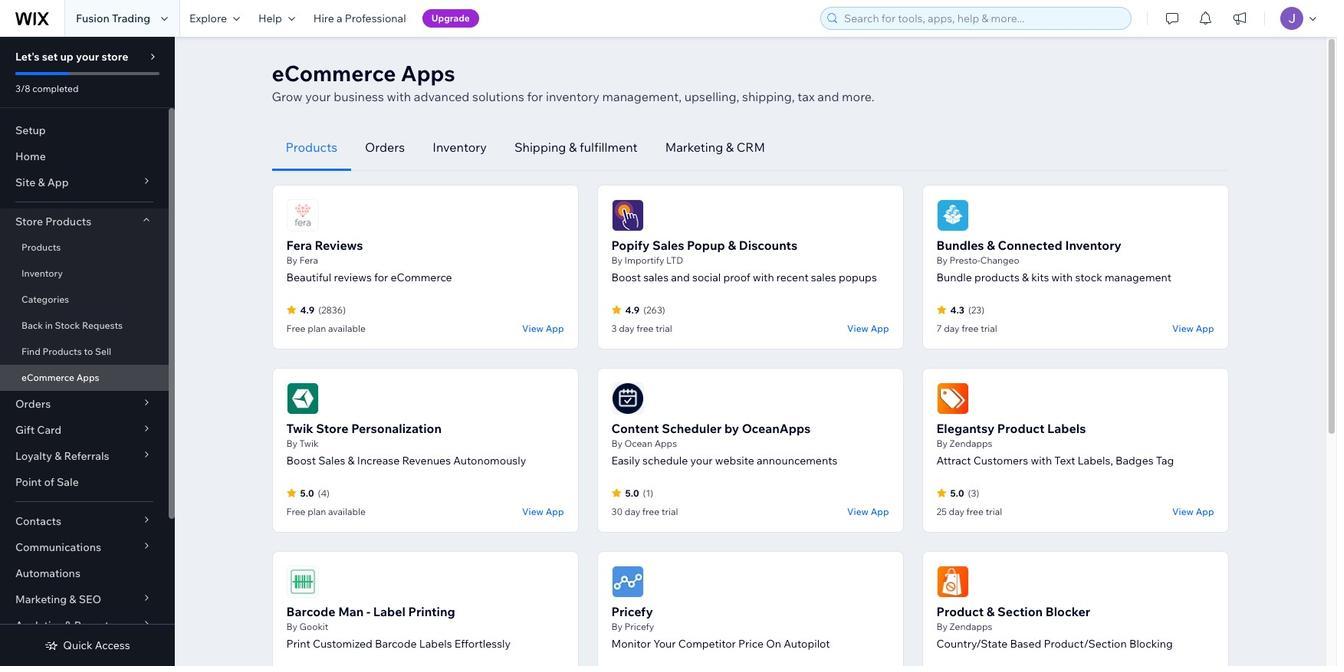Task type: describe. For each thing, give the bounding box(es) containing it.
point
[[15, 475, 42, 489]]

by inside "barcode man - label printing by gookit print customized barcode labels effortlessly"
[[286, 621, 297, 632]]

fera reviews by fera beautiful reviews for ecommerce
[[286, 238, 452, 284]]

ecommerce for ecommerce apps
[[21, 372, 74, 383]]

quick access button
[[45, 639, 130, 652]]

man
[[338, 604, 364, 619]]

products inside store products popup button
[[45, 215, 91, 228]]

schedule
[[642, 454, 688, 468]]

a
[[337, 11, 342, 25]]

view app for popify sales popup & discounts
[[847, 322, 889, 334]]

and inside ecommerce apps grow your business with advanced solutions for inventory management, upselling, shipping, tax and more.
[[817, 89, 839, 104]]

& for analytics & reports
[[65, 619, 72, 632]]

available for store
[[328, 506, 366, 517]]

zendapps inside "elegantsy product labels by zendapps attract customers with text labels, badges tag"
[[950, 438, 992, 449]]

30 day free trial
[[611, 506, 678, 517]]

referrals
[[64, 449, 109, 463]]

attract
[[936, 454, 971, 468]]

labels inside "barcode man - label printing by gookit print customized barcode labels effortlessly"
[[419, 637, 452, 651]]

1 vertical spatial barcode
[[375, 637, 417, 651]]

sell
[[95, 346, 111, 357]]

0 vertical spatial twik
[[286, 421, 313, 436]]

by inside bundles & connected inventory by presto-changeo bundle products & kits with stock management
[[936, 255, 947, 266]]

analytics
[[15, 619, 62, 632]]

labels,
[[1078, 454, 1113, 468]]

day for bundles
[[944, 323, 959, 334]]

elegantsy product labels icon image
[[936, 383, 969, 415]]

trial for scheduler
[[662, 506, 678, 517]]

1 vertical spatial pricefy
[[624, 621, 654, 632]]

& for product & section blocker by zendapps country/state based product/section blocking
[[986, 604, 995, 619]]

-
[[366, 604, 370, 619]]

view app button for elegantsy product labels
[[1172, 504, 1214, 518]]

by inside "elegantsy product labels by zendapps attract customers with text labels, badges tag"
[[936, 438, 947, 449]]

product inside product & section blocker by zendapps country/state based product/section blocking
[[936, 604, 984, 619]]

boost inside twik store personalization by twik boost sales & increase revenues autonomously
[[286, 454, 316, 468]]

apps for ecommerce apps grow your business with advanced solutions for inventory management, upselling, shipping, tax and more.
[[401, 60, 455, 87]]

contacts button
[[0, 508, 169, 534]]

apps for ecommerce apps
[[76, 372, 99, 383]]

5.0 for twik
[[300, 487, 314, 499]]

and inside popify sales popup & discounts by importify ltd boost sales and social proof with recent sales popups
[[671, 271, 690, 284]]

text
[[1054, 454, 1075, 468]]

changeo
[[980, 255, 1019, 266]]

product inside "elegantsy product labels by zendapps attract customers with text labels, badges tag"
[[997, 421, 1044, 436]]

by inside content scheduler by oceanapps by ocean apps easily schedule your website announcements
[[611, 438, 622, 449]]

twik store personalization by twik boost sales & increase revenues autonomously
[[286, 421, 526, 468]]

& left kits
[[1022, 271, 1029, 284]]

3 day free trial
[[611, 323, 672, 334]]

(263)
[[643, 304, 665, 315]]

5.0 (1)
[[625, 487, 653, 499]]

back in stock requests link
[[0, 313, 169, 339]]

1 vertical spatial twik
[[299, 438, 318, 449]]

in
[[45, 320, 53, 331]]

effortlessly
[[454, 637, 511, 651]]

view app button for content scheduler by oceanapps
[[847, 504, 889, 518]]

back in stock requests
[[21, 320, 123, 331]]

4.3
[[950, 304, 964, 315]]

zendapps inside product & section blocker by zendapps country/state based product/section blocking
[[950, 621, 992, 632]]

based
[[1010, 637, 1041, 651]]

stock
[[55, 320, 80, 331]]

5.0 (4)
[[300, 487, 330, 499]]

oceanapps
[[742, 421, 810, 436]]

day for elegantsy
[[949, 506, 964, 517]]

free for content
[[642, 506, 659, 517]]

popify sales popup & discounts by importify ltd boost sales and social proof with recent sales popups
[[611, 238, 877, 284]]

app for fera reviews
[[546, 322, 564, 334]]

help
[[258, 11, 282, 25]]

printing
[[408, 604, 455, 619]]

labels inside "elegantsy product labels by zendapps attract customers with text labels, badges tag"
[[1047, 421, 1086, 436]]

orders for orders button
[[365, 140, 405, 155]]

trial for sales
[[656, 323, 672, 334]]

& for marketing & seo
[[69, 593, 76, 606]]

marketing & crm button
[[651, 124, 779, 171]]

store inside twik store personalization by twik boost sales & increase revenues autonomously
[[316, 421, 348, 436]]

elegantsy product labels by zendapps attract customers with text labels, badges tag
[[936, 421, 1174, 468]]

popify
[[611, 238, 650, 253]]

requests
[[82, 320, 123, 331]]

your
[[653, 637, 676, 651]]

customers
[[973, 454, 1028, 468]]

view for elegantsy product labels
[[1172, 506, 1194, 517]]

5.0 for elegantsy
[[950, 487, 964, 499]]

free for bundles
[[962, 323, 979, 334]]

trial for &
[[981, 323, 997, 334]]

professional
[[345, 11, 406, 25]]

free plan available for by
[[286, 323, 366, 334]]

boost inside popify sales popup & discounts by importify ltd boost sales and social proof with recent sales popups
[[611, 271, 641, 284]]

fulfillment
[[580, 140, 638, 155]]

with inside ecommerce apps grow your business with advanced solutions for inventory management, upselling, shipping, tax and more.
[[387, 89, 411, 104]]

presto-
[[950, 255, 980, 266]]

blocking
[[1129, 637, 1173, 651]]

hire
[[313, 11, 334, 25]]

home
[[15, 149, 46, 163]]

scheduler
[[662, 421, 722, 436]]

advanced
[[414, 89, 470, 104]]

by inside twik store personalization by twik boost sales & increase revenues autonomously
[[286, 438, 297, 449]]

price
[[738, 637, 764, 651]]

hire a professional
[[313, 11, 406, 25]]

view app button for fera reviews
[[522, 321, 564, 335]]

apps inside content scheduler by oceanapps by ocean apps easily schedule your website announcements
[[654, 438, 677, 449]]

5.0 (3)
[[950, 487, 979, 499]]

day for content
[[625, 506, 640, 517]]

completed
[[32, 83, 79, 94]]

popify sales popup & discounts icon image
[[611, 199, 644, 232]]

website
[[715, 454, 754, 468]]

to
[[84, 346, 93, 357]]

sidebar element
[[0, 37, 175, 666]]

& inside popify sales popup & discounts by importify ltd boost sales and social proof with recent sales popups
[[728, 238, 736, 253]]

plan for by
[[308, 323, 326, 334]]

analytics & reports
[[15, 619, 114, 632]]

inventory link
[[0, 261, 169, 287]]

tax
[[797, 89, 815, 104]]

marketing for marketing & seo
[[15, 593, 67, 606]]

view app for elegantsy product labels
[[1172, 506, 1214, 517]]

store products button
[[0, 209, 169, 235]]

importify
[[624, 255, 664, 266]]

bundle
[[936, 271, 972, 284]]

with inside popify sales popup & discounts by importify ltd boost sales and social proof with recent sales popups
[[753, 271, 774, 284]]

available for reviews
[[328, 323, 366, 334]]

increase
[[357, 454, 400, 468]]

ecommerce apps link
[[0, 365, 169, 391]]

view app button for twik store personalization
[[522, 504, 564, 518]]

for inside ecommerce apps grow your business with advanced solutions for inventory management, upselling, shipping, tax and more.
[[527, 89, 543, 104]]

2 sales from the left
[[811, 271, 836, 284]]

setup
[[15, 123, 46, 137]]

explore
[[189, 11, 227, 25]]

by inside product & section blocker by zendapps country/state based product/section blocking
[[936, 621, 947, 632]]

discounts
[[739, 238, 798, 253]]

bundles & connected inventory by presto-changeo bundle products & kits with stock management
[[936, 238, 1172, 284]]

ecommerce apps
[[21, 372, 99, 383]]

for inside fera reviews by fera beautiful reviews for ecommerce
[[374, 271, 388, 284]]

your for ecommerce
[[305, 89, 331, 104]]

quick
[[63, 639, 93, 652]]

ecommerce for ecommerce apps grow your business with advanced solutions for inventory management, upselling, shipping, tax and more.
[[272, 60, 396, 87]]

point of sale link
[[0, 469, 169, 495]]

customized
[[313, 637, 372, 651]]

blocker
[[1046, 604, 1090, 619]]

5.0 for content
[[625, 487, 639, 499]]

sales inside twik store personalization by twik boost sales & increase revenues autonomously
[[318, 454, 345, 468]]

management
[[1105, 271, 1172, 284]]

business
[[334, 89, 384, 104]]

orders button
[[0, 391, 169, 417]]

4.9 for popify
[[625, 304, 639, 315]]

categories
[[21, 294, 69, 305]]

by inside fera reviews by fera beautiful reviews for ecommerce
[[286, 255, 297, 266]]

help button
[[249, 0, 304, 37]]

products inside find products to sell link
[[42, 346, 82, 357]]

(2836)
[[318, 304, 346, 315]]

product & section blocker by zendapps country/state based product/section blocking
[[936, 604, 1173, 651]]



Task type: locate. For each thing, give the bounding box(es) containing it.
store down twik store personalization icon
[[316, 421, 348, 436]]

site & app button
[[0, 169, 169, 195]]

products up the products link
[[45, 215, 91, 228]]

2 5.0 from the left
[[625, 487, 639, 499]]

1 horizontal spatial store
[[316, 421, 348, 436]]

your inside content scheduler by oceanapps by ocean apps easily schedule your website announcements
[[690, 454, 713, 468]]

Search for tools, apps, help & more... field
[[839, 8, 1126, 29]]

4.9 (2836)
[[300, 304, 346, 315]]

contacts
[[15, 514, 61, 528]]

pricefy up monitor
[[624, 621, 654, 632]]

products inside the products link
[[21, 241, 61, 253]]

2 free plan available from the top
[[286, 506, 366, 517]]

app for elegantsy product labels
[[1196, 506, 1214, 517]]

products up ecommerce apps
[[42, 346, 82, 357]]

4.9 for fera
[[300, 304, 314, 315]]

quick access
[[63, 639, 130, 652]]

back
[[21, 320, 43, 331]]

your for let's
[[76, 50, 99, 64]]

7
[[936, 323, 942, 334]]

0 vertical spatial sales
[[652, 238, 684, 253]]

let's set up your store
[[15, 50, 128, 64]]

sales right recent
[[811, 271, 836, 284]]

day right the 30
[[625, 506, 640, 517]]

inventory for inventory button
[[433, 140, 487, 155]]

free plan available for personalization
[[286, 506, 366, 517]]

1 vertical spatial inventory
[[1065, 238, 1121, 253]]

marketing & seo button
[[0, 586, 169, 613]]

1 vertical spatial and
[[671, 271, 690, 284]]

gift card
[[15, 423, 61, 437]]

app inside popup button
[[47, 176, 69, 189]]

free for twik
[[286, 506, 305, 517]]

card
[[37, 423, 61, 437]]

& left crm
[[726, 140, 734, 155]]

inventory up stock
[[1065, 238, 1121, 253]]

zendapps down elegantsy
[[950, 438, 992, 449]]

zendapps up country/state
[[950, 621, 992, 632]]

2 horizontal spatial apps
[[654, 438, 677, 449]]

for right reviews
[[374, 271, 388, 284]]

0 vertical spatial zendapps
[[950, 438, 992, 449]]

2 vertical spatial inventory
[[21, 268, 63, 279]]

marketing down "upselling,"
[[665, 140, 723, 155]]

and right tax
[[817, 89, 839, 104]]

apps up schedule
[[654, 438, 677, 449]]

0 horizontal spatial sales
[[643, 271, 669, 284]]

stock
[[1075, 271, 1102, 284]]

available down (2836)
[[328, 323, 366, 334]]

with right kits
[[1051, 271, 1073, 284]]

marketing inside dropdown button
[[15, 593, 67, 606]]

trial down schedule
[[662, 506, 678, 517]]

1 4.9 from the left
[[300, 304, 314, 315]]

fera reviews icon image
[[286, 199, 319, 232]]

ecommerce inside ecommerce apps grow your business with advanced solutions for inventory management, upselling, shipping, tax and more.
[[272, 60, 396, 87]]

apps inside ecommerce apps grow your business with advanced solutions for inventory management, upselling, shipping, tax and more.
[[401, 60, 455, 87]]

apps inside sidebar element
[[76, 372, 99, 383]]

3
[[611, 323, 617, 334]]

(4)
[[318, 487, 330, 499]]

labels
[[1047, 421, 1086, 436], [419, 637, 452, 651]]

free down 4.9 (263)
[[636, 323, 654, 334]]

boost up the 5.0 (4)
[[286, 454, 316, 468]]

0 vertical spatial labels
[[1047, 421, 1086, 436]]

by up the bundle
[[936, 255, 947, 266]]

view app button for popify sales popup & discounts
[[847, 321, 889, 335]]

1 horizontal spatial sales
[[652, 238, 684, 253]]

by down twik store personalization icon
[[286, 438, 297, 449]]

0 vertical spatial barcode
[[286, 604, 335, 619]]

by inside popify sales popup & discounts by importify ltd boost sales and social proof with recent sales popups
[[611, 255, 622, 266]]

4.9 left (2836)
[[300, 304, 314, 315]]

view for twik store personalization
[[522, 506, 544, 517]]

0 horizontal spatial and
[[671, 271, 690, 284]]

1 horizontal spatial barcode
[[375, 637, 417, 651]]

print
[[286, 637, 310, 651]]

0 vertical spatial inventory
[[433, 140, 487, 155]]

1 vertical spatial marketing
[[15, 593, 67, 606]]

free down (3)
[[966, 506, 984, 517]]

twik store personalization icon image
[[286, 383, 319, 415]]

plan down the 5.0 (4)
[[308, 506, 326, 517]]

1 free from the top
[[286, 323, 305, 334]]

1 vertical spatial your
[[305, 89, 331, 104]]

1 vertical spatial apps
[[76, 372, 99, 383]]

0 vertical spatial store
[[15, 215, 43, 228]]

find products to sell
[[21, 346, 111, 357]]

app for twik store personalization
[[546, 506, 564, 517]]

& inside twik store personalization by twik boost sales & increase revenues autonomously
[[348, 454, 355, 468]]

1 5.0 from the left
[[300, 487, 314, 499]]

0 vertical spatial free
[[286, 323, 305, 334]]

view app for bundles & connected inventory
[[1172, 322, 1214, 334]]

barcode man - label printing icon image
[[286, 566, 319, 598]]

loyalty & referrals
[[15, 449, 109, 463]]

sales up (4)
[[318, 454, 345, 468]]

2 horizontal spatial inventory
[[1065, 238, 1121, 253]]

& left seo
[[69, 593, 76, 606]]

0 horizontal spatial inventory
[[21, 268, 63, 279]]

0 vertical spatial free plan available
[[286, 323, 366, 334]]

0 vertical spatial your
[[76, 50, 99, 64]]

upgrade button
[[422, 9, 479, 28]]

0 horizontal spatial barcode
[[286, 604, 335, 619]]

for right solutions
[[527, 89, 543, 104]]

pricefy icon image
[[611, 566, 644, 598]]

products link
[[0, 235, 169, 261]]

ecommerce inside ecommerce apps link
[[21, 372, 74, 383]]

0 horizontal spatial sales
[[318, 454, 345, 468]]

trial down customers
[[986, 506, 1002, 517]]

view app button for bundles & connected inventory
[[1172, 321, 1214, 335]]

1 horizontal spatial orders
[[365, 140, 405, 155]]

0 horizontal spatial 5.0
[[300, 487, 314, 499]]

store down the site
[[15, 215, 43, 228]]

ecommerce inside fera reviews by fera beautiful reviews for ecommerce
[[391, 271, 452, 284]]

plan down 4.9 (2836)
[[308, 323, 326, 334]]

sales down importify in the left of the page
[[643, 271, 669, 284]]

1 horizontal spatial your
[[305, 89, 331, 104]]

1 vertical spatial free
[[286, 506, 305, 517]]

your inside sidebar element
[[76, 50, 99, 64]]

5.0
[[300, 487, 314, 499], [625, 487, 639, 499], [950, 487, 964, 499]]

plan for personalization
[[308, 506, 326, 517]]

shipping & fulfillment
[[514, 140, 638, 155]]

orders up the gift card
[[15, 397, 51, 411]]

marketing for marketing & crm
[[665, 140, 723, 155]]

plan
[[308, 323, 326, 334], [308, 506, 326, 517]]

trial for product
[[986, 506, 1002, 517]]

gookit
[[299, 621, 328, 632]]

your right grow
[[305, 89, 331, 104]]

1 free plan available from the top
[[286, 323, 366, 334]]

orders down business
[[365, 140, 405, 155]]

1 available from the top
[[328, 323, 366, 334]]

1 horizontal spatial product
[[997, 421, 1044, 436]]

available
[[328, 323, 366, 334], [328, 506, 366, 517]]

automations
[[15, 567, 80, 580]]

point of sale
[[15, 475, 79, 489]]

view app for fera reviews
[[522, 322, 564, 334]]

0 horizontal spatial labels
[[419, 637, 452, 651]]

1 vertical spatial for
[[374, 271, 388, 284]]

fera up beautiful
[[299, 255, 318, 266]]

1 vertical spatial free plan available
[[286, 506, 366, 517]]

inventory inside bundles & connected inventory by presto-changeo bundle products & kits with stock management
[[1065, 238, 1121, 253]]

labels down printing
[[419, 637, 452, 651]]

shipping,
[[742, 89, 795, 104]]

free for fera
[[286, 323, 305, 334]]

reviews
[[334, 271, 372, 284]]

pricefy down pricefy icon on the bottom of page
[[611, 604, 653, 619]]

0 horizontal spatial boost
[[286, 454, 316, 468]]

5.0 left (4)
[[300, 487, 314, 499]]

barcode man - label printing by gookit print customized barcode labels effortlessly
[[286, 604, 511, 651]]

5.0 left (3)
[[950, 487, 964, 499]]

products inside "products" button
[[286, 140, 337, 155]]

3/8
[[15, 83, 30, 94]]

inventory for inventory link on the left
[[21, 268, 63, 279]]

barcode down label
[[375, 637, 417, 651]]

day for popify
[[619, 323, 634, 334]]

1 horizontal spatial 4.9
[[625, 304, 639, 315]]

with inside "elegantsy product labels by zendapps attract customers with text labels, badges tag"
[[1031, 454, 1052, 468]]

country/state
[[936, 637, 1008, 651]]

(3)
[[968, 487, 979, 499]]

personalization
[[351, 421, 442, 436]]

& for loyalty & referrals
[[55, 449, 62, 463]]

& right shipping
[[569, 140, 577, 155]]

app for content scheduler by oceanapps
[[871, 506, 889, 517]]

marketing inside button
[[665, 140, 723, 155]]

& for bundles & connected inventory by presto-changeo bundle products & kits with stock management
[[987, 238, 995, 253]]

barcode up gookit
[[286, 604, 335, 619]]

1 horizontal spatial labels
[[1047, 421, 1086, 436]]

revenues
[[402, 454, 451, 468]]

products down store products
[[21, 241, 61, 253]]

ltd
[[666, 255, 683, 266]]

1 plan from the top
[[308, 323, 326, 334]]

& left section
[[986, 604, 995, 619]]

competitor
[[678, 637, 736, 651]]

content scheduler by oceanapps by ocean apps easily schedule your website announcements
[[611, 421, 837, 468]]

boost down importify in the left of the page
[[611, 271, 641, 284]]

orders for orders dropdown button
[[15, 397, 51, 411]]

1 vertical spatial product
[[936, 604, 984, 619]]

& inside dropdown button
[[65, 619, 72, 632]]

orders inside dropdown button
[[15, 397, 51, 411]]

0 horizontal spatial marketing
[[15, 593, 67, 606]]

inventory inside button
[[433, 140, 487, 155]]

reviews
[[315, 238, 363, 253]]

easily
[[611, 454, 640, 468]]

25
[[936, 506, 947, 517]]

0 horizontal spatial your
[[76, 50, 99, 64]]

shipping
[[514, 140, 566, 155]]

with right proof
[[753, 271, 774, 284]]

find products to sell link
[[0, 339, 169, 365]]

apps up "advanced"
[[401, 60, 455, 87]]

with left text
[[1031, 454, 1052, 468]]

1 horizontal spatial sales
[[811, 271, 836, 284]]

free for elegantsy
[[966, 506, 984, 517]]

trial down (263)
[[656, 323, 672, 334]]

& inside product & section blocker by zendapps country/state based product/section blocking
[[986, 604, 995, 619]]

0 horizontal spatial 4.9
[[300, 304, 314, 315]]

0 horizontal spatial store
[[15, 215, 43, 228]]

2 vertical spatial your
[[690, 454, 713, 468]]

& inside dropdown button
[[69, 593, 76, 606]]

view app button
[[522, 321, 564, 335], [847, 321, 889, 335], [1172, 321, 1214, 335], [522, 504, 564, 518], [847, 504, 889, 518], [1172, 504, 1214, 518]]

by up the easily
[[611, 438, 622, 449]]

apps down find products to sell link
[[76, 372, 99, 383]]

products button
[[272, 124, 351, 171]]

view for content scheduler by oceanapps
[[847, 506, 869, 517]]

by up monitor
[[611, 621, 622, 632]]

1 horizontal spatial 5.0
[[625, 487, 639, 499]]

& for site & app
[[38, 176, 45, 189]]

your inside ecommerce apps grow your business with advanced solutions for inventory management, upselling, shipping, tax and more.
[[305, 89, 331, 104]]

with right business
[[387, 89, 411, 104]]

fera
[[286, 238, 312, 253], [299, 255, 318, 266]]

tab list
[[272, 124, 1229, 171]]

inventory inside sidebar element
[[21, 268, 63, 279]]

free for popify
[[636, 323, 654, 334]]

2 vertical spatial apps
[[654, 438, 677, 449]]

view for popify sales popup & discounts
[[847, 322, 869, 334]]

0 vertical spatial pricefy
[[611, 604, 653, 619]]

1 horizontal spatial marketing
[[665, 140, 723, 155]]

loyalty & referrals button
[[0, 443, 169, 469]]

trial
[[656, 323, 672, 334], [981, 323, 997, 334], [662, 506, 678, 517], [986, 506, 1002, 517]]

free plan available down 4.9 (2836)
[[286, 323, 366, 334]]

product up customers
[[997, 421, 1044, 436]]

store
[[15, 215, 43, 228], [316, 421, 348, 436]]

0 vertical spatial ecommerce
[[272, 60, 396, 87]]

fusion
[[76, 11, 109, 25]]

bundles
[[936, 238, 984, 253]]

0 vertical spatial marketing
[[665, 140, 723, 155]]

available down (4)
[[328, 506, 366, 517]]

your left "website"
[[690, 454, 713, 468]]

view app for content scheduler by oceanapps
[[847, 506, 889, 517]]

beautiful
[[286, 271, 331, 284]]

2 available from the top
[[328, 506, 366, 517]]

1 vertical spatial fera
[[299, 255, 318, 266]]

orders inside button
[[365, 140, 405, 155]]

0 horizontal spatial apps
[[76, 372, 99, 383]]

with inside bundles & connected inventory by presto-changeo bundle products & kits with stock management
[[1051, 271, 1073, 284]]

2 horizontal spatial your
[[690, 454, 713, 468]]

5.0 left (1)
[[625, 487, 639, 499]]

1 zendapps from the top
[[950, 438, 992, 449]]

3/8 completed
[[15, 83, 79, 94]]

inventory up 'categories'
[[21, 268, 63, 279]]

inventory down "advanced"
[[433, 140, 487, 155]]

2 free from the top
[[286, 506, 305, 517]]

2 horizontal spatial 5.0
[[950, 487, 964, 499]]

4.9
[[300, 304, 314, 315], [625, 304, 639, 315]]

0 vertical spatial product
[[997, 421, 1044, 436]]

ecommerce apps grow your business with advanced solutions for inventory management, upselling, shipping, tax and more.
[[272, 60, 874, 104]]

and
[[817, 89, 839, 104], [671, 271, 690, 284]]

elegantsy
[[936, 421, 995, 436]]

app
[[47, 176, 69, 189], [546, 322, 564, 334], [871, 322, 889, 334], [1196, 322, 1214, 334], [546, 506, 564, 517], [871, 506, 889, 517], [1196, 506, 1214, 517]]

sales inside popify sales popup & discounts by importify ltd boost sales and social proof with recent sales popups
[[652, 238, 684, 253]]

your right up
[[76, 50, 99, 64]]

& right popup
[[728, 238, 736, 253]]

view for bundles & connected inventory
[[1172, 322, 1194, 334]]

bundles & connected inventory icon image
[[936, 199, 969, 232]]

section
[[997, 604, 1043, 619]]

1 horizontal spatial boost
[[611, 271, 641, 284]]

1 vertical spatial boost
[[286, 454, 316, 468]]

4.3 (23)
[[950, 304, 984, 315]]

& right the site
[[38, 176, 45, 189]]

by up country/state
[[936, 621, 947, 632]]

by inside pricefy by pricefy monitor your competitor price on autopilot
[[611, 621, 622, 632]]

popup
[[687, 238, 725, 253]]

1 horizontal spatial apps
[[401, 60, 455, 87]]

2 plan from the top
[[308, 506, 326, 517]]

automations link
[[0, 560, 169, 586]]

store inside popup button
[[15, 215, 43, 228]]

barcode
[[286, 604, 335, 619], [375, 637, 417, 651]]

ecommerce down the find
[[21, 372, 74, 383]]

free down (1)
[[642, 506, 659, 517]]

reports
[[74, 619, 114, 632]]

app for popify sales popup & discounts
[[871, 322, 889, 334]]

access
[[95, 639, 130, 652]]

0 vertical spatial available
[[328, 323, 366, 334]]

seo
[[79, 593, 101, 606]]

tab list containing products
[[272, 124, 1229, 171]]

1 vertical spatial zendapps
[[950, 621, 992, 632]]

free plan available down (4)
[[286, 506, 366, 517]]

& up quick
[[65, 619, 72, 632]]

0 horizontal spatial for
[[374, 271, 388, 284]]

solutions
[[472, 89, 524, 104]]

4.9 up 3 day free trial
[[625, 304, 639, 315]]

label
[[373, 604, 406, 619]]

marketing up 'analytics' in the left of the page
[[15, 593, 67, 606]]

1 vertical spatial available
[[328, 506, 366, 517]]

& for shipping & fulfillment
[[569, 140, 577, 155]]

ecommerce
[[272, 60, 396, 87], [391, 271, 452, 284], [21, 372, 74, 383]]

by down popify at the left top
[[611, 255, 622, 266]]

labels up text
[[1047, 421, 1086, 436]]

product down the product & section blocker icon
[[936, 604, 984, 619]]

1 horizontal spatial and
[[817, 89, 839, 104]]

let's
[[15, 50, 40, 64]]

2 zendapps from the top
[[950, 621, 992, 632]]

0 vertical spatial apps
[[401, 60, 455, 87]]

2 4.9 from the left
[[625, 304, 639, 315]]

sales up the ltd
[[652, 238, 684, 253]]

and down the ltd
[[671, 271, 690, 284]]

1 vertical spatial orders
[[15, 397, 51, 411]]

free down 4.3 (23) at the right top of the page
[[962, 323, 979, 334]]

trial down (23)
[[981, 323, 997, 334]]

1 vertical spatial plan
[[308, 506, 326, 517]]

products down grow
[[286, 140, 337, 155]]

1 vertical spatial store
[[316, 421, 348, 436]]

2 vertical spatial ecommerce
[[21, 372, 74, 383]]

management,
[[602, 89, 682, 104]]

orders button
[[351, 124, 419, 171]]

& up changeo
[[987, 238, 995, 253]]

ecommerce up business
[[272, 60, 396, 87]]

0 vertical spatial for
[[527, 89, 543, 104]]

content scheduler by oceanapps icon image
[[611, 383, 644, 415]]

1 vertical spatial labels
[[419, 637, 452, 651]]

free down 4.9 (2836)
[[286, 323, 305, 334]]

set
[[42, 50, 58, 64]]

& for marketing & crm
[[726, 140, 734, 155]]

view app for twik store personalization
[[522, 506, 564, 517]]

by up beautiful
[[286, 255, 297, 266]]

0 vertical spatial orders
[[365, 140, 405, 155]]

by up print
[[286, 621, 297, 632]]

day right 25 on the right of the page
[[949, 506, 964, 517]]

7 day free trial
[[936, 323, 997, 334]]

& right loyalty
[[55, 449, 62, 463]]

0 vertical spatial and
[[817, 89, 839, 104]]

view for fera reviews
[[522, 322, 544, 334]]

monitor
[[611, 637, 651, 651]]

& left increase
[[348, 454, 355, 468]]

0 horizontal spatial product
[[936, 604, 984, 619]]

product & section blocker icon image
[[936, 566, 969, 598]]

0 vertical spatial boost
[[611, 271, 641, 284]]

fera down fera reviews icon
[[286, 238, 312, 253]]

3 5.0 from the left
[[950, 487, 964, 499]]

0 horizontal spatial orders
[[15, 397, 51, 411]]

find
[[21, 346, 40, 357]]

app for bundles & connected inventory
[[1196, 322, 1214, 334]]

free down the 5.0 (4)
[[286, 506, 305, 517]]

1 sales from the left
[[643, 271, 669, 284]]

inventory
[[546, 89, 599, 104]]

by up "attract" at right
[[936, 438, 947, 449]]

1 horizontal spatial inventory
[[433, 140, 487, 155]]

1 vertical spatial sales
[[318, 454, 345, 468]]

day right the 3
[[619, 323, 634, 334]]

day
[[619, 323, 634, 334], [944, 323, 959, 334], [625, 506, 640, 517], [949, 506, 964, 517]]

ecommerce right reviews
[[391, 271, 452, 284]]

0 vertical spatial fera
[[286, 238, 312, 253]]

store
[[102, 50, 128, 64]]

communications
[[15, 540, 101, 554]]

announcements
[[757, 454, 837, 468]]

site & app
[[15, 176, 69, 189]]

1 horizontal spatial for
[[527, 89, 543, 104]]

day right the 7
[[944, 323, 959, 334]]

1 vertical spatial ecommerce
[[391, 271, 452, 284]]

0 vertical spatial plan
[[308, 323, 326, 334]]



Task type: vqa. For each thing, say whether or not it's contained in the screenshot.


